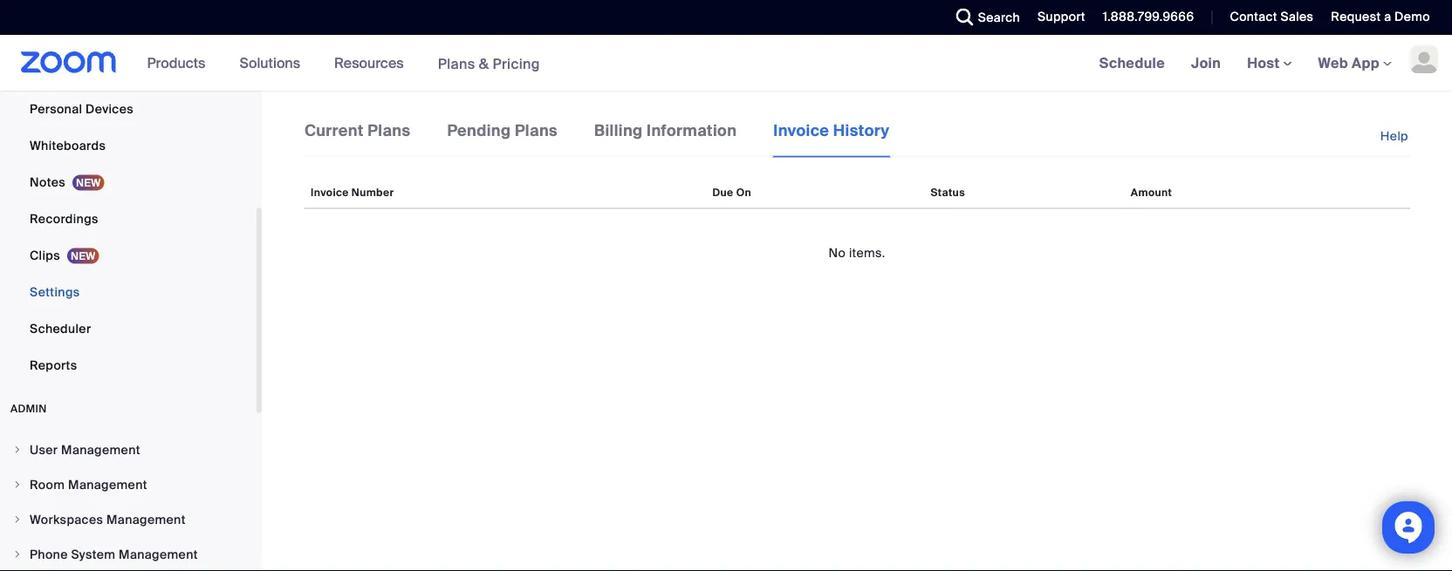 Task type: locate. For each thing, give the bounding box(es) containing it.
billing
[[594, 120, 643, 141]]

sales
[[1281, 9, 1314, 25]]

1 horizontal spatial invoice
[[774, 120, 829, 141]]

resources
[[334, 54, 404, 72]]

right image left phone in the left of the page
[[12, 550, 23, 560]]

right image inside "room management" menu item
[[12, 480, 23, 491]]

right image
[[12, 515, 23, 525], [12, 550, 23, 560]]

management down "room management" menu item
[[106, 512, 186, 528]]

right image for workspaces
[[12, 515, 23, 525]]

plans for pending plans
[[515, 120, 558, 141]]

right image left workspaces
[[12, 515, 23, 525]]

pricing
[[493, 54, 540, 73]]

zoom logo image
[[21, 51, 117, 73]]

products
[[147, 54, 205, 72]]

request
[[1331, 9, 1381, 25]]

0 horizontal spatial invoice
[[311, 186, 349, 200]]

profile picture image
[[1410, 45, 1438, 73]]

&
[[479, 54, 489, 73]]

management up workspaces management
[[68, 477, 147, 493]]

plans
[[438, 54, 475, 73], [368, 120, 411, 141], [515, 120, 558, 141]]

join link
[[1178, 35, 1234, 91]]

1.888.799.9666 button
[[1090, 0, 1199, 35], [1103, 9, 1194, 25]]

0 horizontal spatial plans
[[368, 120, 411, 141]]

reports link
[[0, 348, 257, 383]]

invoice
[[774, 120, 829, 141], [311, 186, 349, 200]]

room management
[[30, 477, 147, 493]]

devices
[[86, 101, 134, 117]]

schedule link
[[1086, 35, 1178, 91]]

demo
[[1395, 9, 1431, 25]]

amount
[[1131, 186, 1172, 200]]

recordings
[[30, 211, 98, 227]]

pending plans
[[447, 120, 558, 141]]

2 right image from the top
[[12, 480, 23, 491]]

personal
[[30, 101, 82, 117]]

scheduler link
[[0, 312, 257, 346]]

settings
[[30, 284, 80, 300]]

product information navigation
[[134, 35, 553, 92]]

clips link
[[0, 238, 257, 273]]

plans right current
[[368, 120, 411, 141]]

support link
[[1025, 0, 1090, 35], [1038, 9, 1086, 25]]

no
[[829, 245, 846, 261]]

reports
[[30, 357, 77, 374]]

1 horizontal spatial plans
[[438, 54, 475, 73]]

plans left &
[[438, 54, 475, 73]]

products button
[[147, 35, 213, 91]]

1 right image from the top
[[12, 515, 23, 525]]

host button
[[1247, 54, 1292, 72]]

2 horizontal spatial plans
[[515, 120, 558, 141]]

contact sales link
[[1217, 0, 1318, 35], [1230, 9, 1314, 25]]

host
[[1247, 54, 1283, 72]]

right image inside workspaces management "menu item"
[[12, 515, 23, 525]]

meetings navigation
[[1086, 35, 1452, 92]]

settings link
[[0, 275, 257, 310]]

scheduler
[[30, 321, 91, 337]]

whiteboards
[[30, 137, 106, 154]]

a
[[1384, 9, 1392, 25]]

plans & pricing
[[438, 54, 540, 73]]

1 vertical spatial right image
[[12, 550, 23, 560]]

management for user management
[[61, 442, 140, 458]]

request a demo link
[[1318, 0, 1452, 35], [1331, 9, 1431, 25]]

management inside "menu item"
[[106, 512, 186, 528]]

right image inside phone system management menu item
[[12, 550, 23, 560]]

personal devices link
[[0, 92, 257, 127]]

current plans link
[[304, 119, 411, 156]]

room management menu item
[[0, 469, 257, 502]]

plans & pricing link
[[438, 54, 540, 73], [438, 54, 540, 73]]

right image for phone
[[12, 550, 23, 560]]

plans right pending
[[515, 120, 558, 141]]

solutions button
[[239, 35, 308, 91]]

pending
[[447, 120, 511, 141]]

phone
[[30, 547, 68, 563]]

status
[[931, 186, 965, 200]]

help link
[[1381, 119, 1410, 154]]

clips
[[30, 247, 60, 264]]

right image inside user management menu item
[[12, 445, 23, 456]]

information
[[647, 120, 737, 141]]

0 vertical spatial right image
[[12, 515, 23, 525]]

1 vertical spatial invoice
[[311, 186, 349, 200]]

right image left user
[[12, 445, 23, 456]]

management up room management
[[61, 442, 140, 458]]

invoice for invoice number
[[311, 186, 349, 200]]

1.888.799.9666
[[1103, 9, 1194, 25]]

2 right image from the top
[[12, 550, 23, 560]]

web app
[[1318, 54, 1380, 72]]

workspaces management menu item
[[0, 504, 257, 537]]

0 vertical spatial right image
[[12, 445, 23, 456]]

management inside menu item
[[61, 442, 140, 458]]

right image
[[12, 445, 23, 456], [12, 480, 23, 491]]

1 right image from the top
[[12, 445, 23, 456]]

search
[[978, 9, 1020, 25]]

invoice left history
[[774, 120, 829, 141]]

join
[[1191, 54, 1221, 72]]

invoice left 'number'
[[311, 186, 349, 200]]

management
[[61, 442, 140, 458], [68, 477, 147, 493], [106, 512, 186, 528], [119, 547, 198, 563]]

items.
[[849, 245, 885, 261]]

0 vertical spatial invoice
[[774, 120, 829, 141]]

side navigation navigation
[[0, 0, 262, 572]]

user management menu item
[[0, 434, 257, 467]]

1 vertical spatial right image
[[12, 480, 23, 491]]

right image left room
[[12, 480, 23, 491]]

workspaces
[[30, 512, 103, 528]]

banner
[[0, 35, 1452, 92]]

right image for user management
[[12, 445, 23, 456]]



Task type: vqa. For each thing, say whether or not it's contained in the screenshot.
5th menu item from the top
no



Task type: describe. For each thing, give the bounding box(es) containing it.
plans inside product information navigation
[[438, 54, 475, 73]]

phone system management
[[30, 547, 198, 563]]

no items.
[[829, 245, 885, 261]]

billing information
[[594, 120, 737, 141]]

web app button
[[1318, 54, 1392, 72]]

invoice for invoice history
[[774, 120, 829, 141]]

resources button
[[334, 35, 412, 91]]

current plans
[[305, 120, 411, 141]]

management for workspaces management
[[106, 512, 186, 528]]

search button
[[943, 0, 1025, 35]]

admin
[[10, 402, 47, 416]]

right image for room management
[[12, 480, 23, 491]]

contact sales
[[1230, 9, 1314, 25]]

support
[[1038, 9, 1086, 25]]

schedule
[[1099, 54, 1165, 72]]

notes
[[30, 174, 65, 190]]

on
[[736, 186, 752, 200]]

admin menu menu
[[0, 434, 257, 572]]

history
[[833, 120, 890, 141]]

personal menu menu
[[0, 0, 257, 385]]

room
[[30, 477, 65, 493]]

web
[[1318, 54, 1348, 72]]

workspaces management
[[30, 512, 186, 528]]

solutions
[[239, 54, 300, 72]]

user management
[[30, 442, 140, 458]]

help
[[1381, 128, 1409, 144]]

number
[[352, 186, 394, 200]]

1.888.799.9666 button up "schedule"
[[1090, 0, 1199, 35]]

contact
[[1230, 9, 1278, 25]]

1.888.799.9666 button up schedule link
[[1103, 9, 1194, 25]]

phone system management menu item
[[0, 539, 257, 572]]

whiteboards link
[[0, 128, 257, 163]]

user
[[30, 442, 58, 458]]

recordings link
[[0, 202, 257, 237]]

invoice number
[[311, 186, 394, 200]]

due
[[713, 186, 734, 200]]

notes link
[[0, 165, 257, 200]]

banner containing products
[[0, 35, 1452, 92]]

invoice history
[[774, 120, 890, 141]]

pending plans link
[[446, 119, 559, 156]]

current
[[305, 120, 364, 141]]

management for room management
[[68, 477, 147, 493]]

app
[[1352, 54, 1380, 72]]

main content main content
[[262, 91, 1452, 572]]

plans for current plans
[[368, 120, 411, 141]]

due on
[[713, 186, 752, 200]]

personal devices
[[30, 101, 134, 117]]

billing information link
[[594, 119, 738, 156]]

management down workspaces management "menu item"
[[119, 547, 198, 563]]

invoice history link
[[773, 119, 890, 158]]

request a demo
[[1331, 9, 1431, 25]]

system
[[71, 547, 116, 563]]



